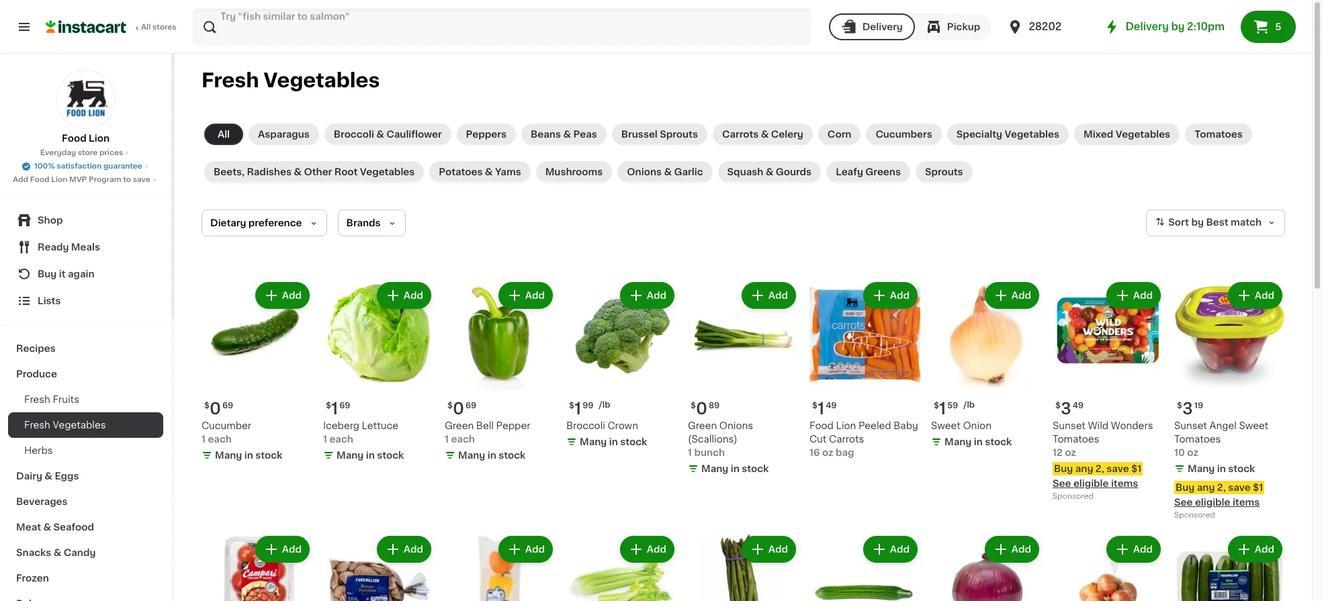 Task type: describe. For each thing, give the bounding box(es) containing it.
0 for green bell pepper
[[453, 401, 464, 417]]

/lb for onion
[[963, 401, 975, 409]]

$ 0 69 for cucumber
[[204, 401, 233, 417]]

leafy
[[836, 167, 863, 177]]

$ for green onions (scallions)
[[691, 402, 696, 410]]

frozen link
[[8, 566, 163, 591]]

many in stock for green bell pepper 1 each
[[458, 451, 526, 460]]

& for squash & gourds
[[766, 167, 773, 177]]

broccoli for broccoli crown
[[566, 421, 605, 431]]

89
[[709, 402, 720, 410]]

$ for iceberg lettuce
[[326, 402, 331, 410]]

1 inside iceberg lettuce 1 each
[[323, 435, 327, 444]]

everyday store prices
[[40, 149, 123, 157]]

many in stock for cucumber 1 each
[[215, 451, 282, 460]]

leafy greens
[[836, 167, 901, 177]]

& for potatoes & yams
[[485, 167, 493, 177]]

Best match Sort by field
[[1146, 210, 1285, 236]]

10
[[1174, 448, 1185, 457]]

in for green bell pepper 1 each
[[488, 451, 496, 460]]

stock for cucumber 1 each
[[255, 451, 282, 460]]

food for food lion
[[62, 134, 86, 143]]

3 for $ 3 49
[[1061, 401, 1071, 417]]

broccoli for broccoli & cauliflower
[[334, 130, 374, 139]]

stock for sunset angel sweet tomatoes 10 oz
[[1228, 464, 1255, 474]]

dairy & eggs link
[[8, 464, 163, 489]]

0 vertical spatial fresh vegetables
[[202, 71, 380, 90]]

any for $ 3 49
[[1075, 464, 1093, 474]]

any for $ 3 19
[[1197, 483, 1215, 492]]

meat
[[16, 523, 41, 532]]

squash & gourds
[[727, 167, 812, 177]]

cauliflower
[[386, 130, 442, 139]]

potatoes
[[439, 167, 483, 177]]

carrots & celery link
[[713, 124, 813, 145]]

snacks
[[16, 548, 51, 558]]

recipes
[[16, 344, 56, 353]]

everyday
[[40, 149, 76, 157]]

0 horizontal spatial carrots
[[722, 130, 759, 139]]

herbs link
[[8, 438, 163, 464]]

& inside beets, radishes & other root vegetables 'link'
[[294, 167, 302, 177]]

lion for food lion peeled baby cut carrots 16 oz bag
[[836, 421, 856, 431]]

$ 3 49
[[1055, 401, 1084, 417]]

fresh vegetables link
[[8, 412, 163, 438]]

12
[[1053, 448, 1063, 457]]

dairy & eggs
[[16, 472, 79, 481]]

other
[[304, 167, 332, 177]]

many in stock for iceberg lettuce 1 each
[[337, 451, 404, 460]]

meals
[[71, 243, 100, 252]]

$ inside the $ 1 59 /lb
[[934, 402, 939, 410]]

delivery button
[[829, 13, 915, 40]]

lists
[[38, 296, 61, 306]]

100%
[[34, 163, 55, 170]]

brussel
[[621, 130, 658, 139]]

food lion
[[62, 134, 109, 143]]

0 vertical spatial buy
[[38, 269, 57, 279]]

buy it again link
[[8, 261, 163, 288]]

ready meals
[[38, 243, 100, 252]]

Search field
[[193, 9, 810, 44]]

beans & peas
[[531, 130, 597, 139]]

$1 for $ 3 49
[[1131, 464, 1141, 474]]

meat & seafood
[[16, 523, 94, 532]]

crown
[[608, 421, 638, 431]]

ready meals button
[[8, 234, 163, 261]]

buy any 2, save $1 see eligible items for $ 3 49
[[1053, 464, 1141, 488]]

& for onions & garlic
[[664, 167, 672, 177]]

broccoli & cauliflower link
[[324, 124, 451, 145]]

peeled
[[858, 421, 891, 431]]

save for $ 3 49
[[1107, 464, 1129, 474]]

pickup button
[[915, 13, 991, 40]]

buy for $ 3 19
[[1176, 483, 1195, 492]]

celery
[[771, 130, 803, 139]]

cucumbers link
[[866, 124, 942, 145]]

leafy greens link
[[826, 161, 910, 183]]

& for dairy & eggs
[[45, 472, 52, 481]]

buy any 2, save $1 see eligible items for $ 3 19
[[1174, 483, 1263, 507]]

dietary preference
[[210, 218, 302, 228]]

in for cucumber 1 each
[[244, 451, 253, 460]]

in down "onion"
[[974, 437, 983, 447]]

1 inside 'green bell pepper 1 each'
[[445, 435, 449, 444]]

fresh for recipes
[[24, 395, 50, 404]]

1 vertical spatial food
[[30, 176, 49, 183]]

produce
[[16, 369, 57, 379]]

& for broccoli & cauliflower
[[376, 130, 384, 139]]

wonders
[[1111, 421, 1153, 431]]

carrots inside food lion peeled baby cut carrots 16 oz bag
[[829, 435, 864, 444]]

$ 1 59 /lb
[[934, 401, 975, 417]]

& for meat & seafood
[[43, 523, 51, 532]]

dietary preference button
[[202, 210, 327, 236]]

vegetables right mixed
[[1116, 130, 1170, 139]]

0 horizontal spatial sprouts
[[660, 130, 698, 139]]

many in stock down "onion"
[[945, 437, 1012, 447]]

guarantee
[[103, 163, 142, 170]]

specialty vegetables link
[[947, 124, 1069, 145]]

beans
[[531, 130, 561, 139]]

lists link
[[8, 288, 163, 314]]

sunset for sunset angel sweet tomatoes 10 oz
[[1174, 421, 1207, 431]]

0 vertical spatial onions
[[627, 167, 662, 177]]

in for sunset angel sweet tomatoes 10 oz
[[1217, 464, 1226, 474]]

$ for food lion peeled baby cut carrots
[[812, 402, 817, 410]]

vegetables up herbs link
[[53, 421, 106, 430]]

see for $ 3 49
[[1053, 479, 1071, 488]]

fresh fruits
[[24, 395, 79, 404]]

cucumber 1 each
[[202, 421, 251, 444]]

$ for sunset angel sweet tomatoes
[[1177, 402, 1182, 410]]

many down sweet onion
[[945, 437, 972, 447]]

specialty vegetables
[[956, 130, 1059, 139]]

vegetables inside 'link'
[[360, 167, 415, 177]]

$ 1 49
[[812, 401, 837, 417]]

cucumbers
[[876, 130, 932, 139]]

3 for $ 3 19
[[1182, 401, 1193, 417]]

brands button
[[338, 210, 405, 236]]

oz inside food lion peeled baby cut carrots 16 oz bag
[[822, 448, 833, 457]]

28202
[[1029, 21, 1062, 32]]

pickup
[[947, 22, 980, 32]]

all stores
[[141, 24, 176, 31]]

& for carrots & celery
[[761, 130, 769, 139]]

snacks & candy link
[[8, 540, 163, 566]]

by for delivery
[[1171, 21, 1185, 32]]

food lion link
[[56, 70, 115, 145]]

preference
[[248, 218, 302, 228]]

angel
[[1210, 421, 1237, 431]]

0 for cucumber
[[210, 401, 221, 417]]

(scallions)
[[688, 435, 737, 444]]

broccoli & cauliflower
[[334, 130, 442, 139]]

$1.59 per pound element
[[931, 396, 1042, 419]]

sort
[[1168, 218, 1189, 227]]

$ for green bell pepper
[[447, 402, 453, 410]]

fresh for produce
[[24, 421, 50, 430]]

in for iceberg lettuce 1 each
[[366, 451, 375, 460]]

brussel sprouts link
[[612, 124, 707, 145]]

save for $ 3 19
[[1228, 483, 1251, 492]]

sponsored badge image for $ 3 19
[[1174, 512, 1215, 519]]

99
[[583, 402, 594, 410]]

green bell pepper 1 each
[[445, 421, 530, 444]]

many in stock for green onions (scallions) 1 bunch
[[701, 464, 769, 474]]

many for sunset angel sweet tomatoes 10 oz
[[1188, 464, 1215, 474]]

0 vertical spatial fresh
[[202, 71, 259, 90]]

squash
[[727, 167, 763, 177]]

service type group
[[829, 13, 991, 40]]

fresh fruits link
[[8, 387, 163, 412]]

$1 for $ 3 19
[[1253, 483, 1263, 492]]

pepper
[[496, 421, 530, 431]]

stock for green onions (scallions) 1 bunch
[[742, 464, 769, 474]]

delivery for delivery
[[862, 22, 903, 32]]

in for green onions (scallions) 1 bunch
[[731, 464, 739, 474]]

mixed vegetables link
[[1074, 124, 1180, 145]]

sort by
[[1168, 218, 1204, 227]]

iceberg lettuce 1 each
[[323, 421, 398, 444]]

instacart logo image
[[46, 19, 126, 35]]

2, for $ 3 19
[[1217, 483, 1226, 492]]

mushrooms link
[[536, 161, 612, 183]]

$1.99 per pound element
[[566, 396, 677, 419]]

best match
[[1206, 218, 1262, 227]]



Task type: vqa. For each thing, say whether or not it's contained in the screenshot.
bottom "by"
yes



Task type: locate. For each thing, give the bounding box(es) containing it.
1 vertical spatial items
[[1233, 498, 1260, 507]]

2 green from the left
[[688, 421, 717, 431]]

sponsored badge image down the 12
[[1053, 493, 1093, 500]]

1 vertical spatial lion
[[51, 176, 67, 183]]

1 vertical spatial all
[[218, 130, 230, 139]]

fresh
[[202, 71, 259, 90], [24, 395, 50, 404], [24, 421, 50, 430]]

sponsored badge image for $ 3 49
[[1053, 493, 1093, 500]]

$ inside $ 1 49
[[812, 402, 817, 410]]

9 $ from the left
[[1177, 402, 1182, 410]]

$ 0 69 up cucumber at the left bottom
[[204, 401, 233, 417]]

& inside onions & garlic link
[[664, 167, 672, 177]]

$ 1 99 /lb
[[569, 401, 610, 417]]

1 69 from the left
[[222, 402, 233, 410]]

stock for iceberg lettuce 1 each
[[377, 451, 404, 460]]

save down "sunset wild wonders tomatoes 12 oz"
[[1107, 464, 1129, 474]]

0 horizontal spatial onions
[[627, 167, 662, 177]]

in down green onions (scallions) 1 bunch at the right bottom of the page
[[731, 464, 739, 474]]

0 horizontal spatial broccoli
[[334, 130, 374, 139]]

0 horizontal spatial lion
[[51, 176, 67, 183]]

1 horizontal spatial all
[[218, 130, 230, 139]]

69 inside '$ 1 69'
[[339, 402, 350, 410]]

1 vertical spatial buy
[[1054, 464, 1073, 474]]

1 horizontal spatial carrots
[[829, 435, 864, 444]]

meat & seafood link
[[8, 515, 163, 540]]

2 sweet from the left
[[1239, 421, 1269, 431]]

69 for iceberg
[[339, 402, 350, 410]]

2 $ 0 69 from the left
[[447, 401, 476, 417]]

0 horizontal spatial buy
[[38, 269, 57, 279]]

stock for green bell pepper 1 each
[[499, 451, 526, 460]]

many down 'green bell pepper 1 each'
[[458, 451, 485, 460]]

0 vertical spatial 2,
[[1096, 464, 1104, 474]]

many for cucumber 1 each
[[215, 451, 242, 460]]

1 horizontal spatial see
[[1174, 498, 1193, 507]]

& inside beans & peas link
[[563, 130, 571, 139]]

1 inside green onions (scallions) 1 bunch
[[688, 448, 692, 457]]

potatoes & yams
[[439, 167, 521, 177]]

1 0 from the left
[[210, 401, 221, 417]]

sunset inside "sunset wild wonders tomatoes 12 oz"
[[1053, 421, 1086, 431]]

sunset down $ 3 19 at the right
[[1174, 421, 1207, 431]]

2 0 from the left
[[453, 401, 464, 417]]

to
[[123, 176, 131, 183]]

best
[[1206, 218, 1228, 227]]

buy any 2, save $1 see eligible items down "sunset wild wonders tomatoes 12 oz"
[[1053, 464, 1141, 488]]

fresh down produce
[[24, 395, 50, 404]]

1 horizontal spatial lion
[[89, 134, 109, 143]]

1 vertical spatial fresh vegetables
[[24, 421, 106, 430]]

1 horizontal spatial each
[[329, 435, 353, 444]]

sunset for sunset wild wonders tomatoes 12 oz
[[1053, 421, 1086, 431]]

everyday store prices link
[[40, 148, 131, 159]]

& left yams at top left
[[485, 167, 493, 177]]

1 vertical spatial see
[[1174, 498, 1193, 507]]

again
[[68, 269, 94, 279]]

candy
[[64, 548, 96, 558]]

2 horizontal spatial 0
[[696, 401, 707, 417]]

69 up iceberg
[[339, 402, 350, 410]]

buy it again
[[38, 269, 94, 279]]

product group
[[202, 279, 312, 465], [323, 279, 434, 465], [445, 279, 556, 465], [566, 279, 677, 451], [688, 279, 799, 478], [809, 279, 920, 459], [931, 279, 1042, 451], [1053, 279, 1164, 504], [1174, 279, 1285, 523], [202, 533, 312, 601], [323, 533, 434, 601], [445, 533, 556, 601], [566, 533, 677, 601], [688, 533, 799, 601], [809, 533, 920, 601], [931, 533, 1042, 601], [1053, 533, 1164, 601], [1174, 533, 1285, 601]]

1 $ from the left
[[204, 402, 210, 410]]

49 inside $ 1 49
[[826, 402, 837, 410]]

each inside cucumber 1 each
[[208, 435, 232, 444]]

1 horizontal spatial sprouts
[[925, 167, 963, 177]]

tomatoes
[[1195, 130, 1243, 139], [1053, 435, 1099, 444], [1174, 435, 1221, 444]]

2 each from the left
[[329, 435, 353, 444]]

& inside snacks & candy link
[[54, 548, 61, 558]]

$ 0 69
[[204, 401, 233, 417], [447, 401, 476, 417]]

1 horizontal spatial green
[[688, 421, 717, 431]]

0 horizontal spatial see
[[1053, 479, 1071, 488]]

/lb for crown
[[599, 401, 610, 409]]

many down broccoli crown
[[580, 437, 607, 447]]

& inside meat & seafood link
[[43, 523, 51, 532]]

$ inside $ 1 99 /lb
[[569, 402, 574, 410]]

asparagus link
[[249, 124, 319, 145]]

by
[[1171, 21, 1185, 32], [1191, 218, 1204, 227]]

1 horizontal spatial sponsored badge image
[[1174, 512, 1215, 519]]

1 vertical spatial 2,
[[1217, 483, 1226, 492]]

& left cauliflower
[[376, 130, 384, 139]]

0 horizontal spatial any
[[1075, 464, 1093, 474]]

16
[[809, 448, 820, 457]]

1 /lb from the left
[[599, 401, 610, 409]]

1 vertical spatial eligible
[[1195, 498, 1230, 507]]

lion left mvp
[[51, 176, 67, 183]]

1 horizontal spatial delivery
[[1125, 21, 1169, 32]]

0 vertical spatial all
[[141, 24, 151, 31]]

by left 2:10pm
[[1171, 21, 1185, 32]]

1 horizontal spatial eligible
[[1195, 498, 1230, 507]]

onions down "brussel"
[[627, 167, 662, 177]]

2 vertical spatial food
[[809, 421, 834, 431]]

0 vertical spatial food
[[62, 134, 86, 143]]

2 horizontal spatial save
[[1228, 483, 1251, 492]]

0 up cucumber at the left bottom
[[210, 401, 221, 417]]

1
[[331, 401, 338, 417], [574, 401, 581, 417], [817, 401, 824, 417], [939, 401, 946, 417], [202, 435, 206, 444], [323, 435, 327, 444], [445, 435, 449, 444], [688, 448, 692, 457]]

each inside iceberg lettuce 1 each
[[329, 435, 353, 444]]

eligible for $ 3 49
[[1073, 479, 1109, 488]]

1 horizontal spatial broccoli
[[566, 421, 605, 431]]

$ left '19'
[[1177, 402, 1182, 410]]

many in stock down sunset angel sweet tomatoes 10 oz
[[1188, 464, 1255, 474]]

green left bell
[[445, 421, 474, 431]]

1 inside cucumber 1 each
[[202, 435, 206, 444]]

0 horizontal spatial delivery
[[862, 22, 903, 32]]

$ left 99
[[569, 402, 574, 410]]

$ up 'green bell pepper 1 each'
[[447, 402, 453, 410]]

/lb inside $ 1 99 /lb
[[599, 401, 610, 409]]

0 vertical spatial items
[[1111, 479, 1138, 488]]

sprouts up garlic
[[660, 130, 698, 139]]

0 vertical spatial any
[[1075, 464, 1093, 474]]

food lion logo image
[[56, 70, 115, 129]]

green for $ 0 69
[[445, 421, 474, 431]]

add
[[13, 176, 28, 183], [282, 291, 302, 300], [404, 291, 423, 300], [525, 291, 545, 300], [647, 291, 666, 300], [768, 291, 788, 300], [890, 291, 910, 300], [1012, 291, 1031, 300], [1133, 291, 1153, 300], [1255, 291, 1274, 300], [282, 545, 302, 554], [404, 545, 423, 554], [525, 545, 545, 554], [647, 545, 666, 554], [768, 545, 788, 554], [890, 545, 910, 554], [1012, 545, 1031, 554], [1133, 545, 1153, 554], [1255, 545, 1274, 554]]

mushrooms
[[545, 167, 603, 177]]

0 up 'green bell pepper 1 each'
[[453, 401, 464, 417]]

beverages
[[16, 497, 68, 507]]

5 button
[[1241, 11, 1296, 43]]

5 $ from the left
[[691, 402, 696, 410]]

peppers
[[466, 130, 507, 139]]

lion inside food lion peeled baby cut carrots 16 oz bag
[[836, 421, 856, 431]]

2, for $ 3 49
[[1096, 464, 1104, 474]]

3 69 from the left
[[465, 402, 476, 410]]

items
[[1111, 479, 1138, 488], [1233, 498, 1260, 507]]

& inside broccoli & cauliflower link
[[376, 130, 384, 139]]

100% satisfaction guarantee button
[[21, 159, 150, 172]]

sweet down the $ 1 59 /lb
[[931, 421, 961, 431]]

mvp
[[69, 176, 87, 183]]

0 horizontal spatial 69
[[222, 402, 233, 410]]

many in stock down crown
[[580, 437, 647, 447]]

onions & garlic
[[627, 167, 703, 177]]

28202 button
[[1007, 8, 1088, 46]]

& right the meat
[[43, 523, 51, 532]]

sweet
[[931, 421, 961, 431], [1239, 421, 1269, 431]]

69 up cucumber at the left bottom
[[222, 402, 233, 410]]

1 horizontal spatial 3
[[1182, 401, 1193, 417]]

3 0 from the left
[[696, 401, 707, 417]]

green up the (scallions)
[[688, 421, 717, 431]]

49 inside $ 3 49
[[1073, 402, 1084, 410]]

$ up iceberg
[[326, 402, 331, 410]]

1 vertical spatial broccoli
[[566, 421, 605, 431]]

onions up the (scallions)
[[719, 421, 753, 431]]

all for all
[[218, 130, 230, 139]]

many in stock down 'green bell pepper 1 each'
[[458, 451, 526, 460]]

& left eggs at the left bottom of the page
[[45, 472, 52, 481]]

see for $ 3 19
[[1174, 498, 1193, 507]]

49 up "sunset wild wonders tomatoes 12 oz"
[[1073, 402, 1084, 410]]

0 horizontal spatial food
[[30, 176, 49, 183]]

all for all stores
[[141, 24, 151, 31]]

1 vertical spatial sprouts
[[925, 167, 963, 177]]

see down the 12
[[1053, 479, 1071, 488]]

& left candy
[[54, 548, 61, 558]]

many
[[580, 437, 607, 447], [945, 437, 972, 447], [215, 451, 242, 460], [337, 451, 364, 460], [458, 451, 485, 460], [701, 464, 728, 474], [1188, 464, 1215, 474]]

sunset angel sweet tomatoes 10 oz
[[1174, 421, 1269, 457]]

0 horizontal spatial eligible
[[1073, 479, 1109, 488]]

$
[[204, 402, 210, 410], [326, 402, 331, 410], [447, 402, 453, 410], [569, 402, 574, 410], [691, 402, 696, 410], [812, 402, 817, 410], [934, 402, 939, 410], [1055, 402, 1061, 410], [1177, 402, 1182, 410]]

49 for 1
[[826, 402, 837, 410]]

1 oz from the left
[[822, 448, 833, 457]]

$ for cucumber
[[204, 402, 210, 410]]

any down "sunset wild wonders tomatoes 12 oz"
[[1075, 464, 1093, 474]]

2 horizontal spatial buy
[[1176, 483, 1195, 492]]

2 horizontal spatial each
[[451, 435, 475, 444]]

green inside green onions (scallions) 1 bunch
[[688, 421, 717, 431]]

recipes link
[[8, 336, 163, 361]]

$ 0 89
[[691, 401, 720, 417]]

sweet right angel
[[1239, 421, 1269, 431]]

69 for green
[[465, 402, 476, 410]]

many down bunch
[[701, 464, 728, 474]]

oz right the 12
[[1065, 448, 1076, 457]]

3 left '19'
[[1182, 401, 1193, 417]]

cucumber
[[202, 421, 251, 431]]

1 3 from the left
[[1061, 401, 1071, 417]]

0 for green onions (scallions)
[[696, 401, 707, 417]]

vegetables down broccoli & cauliflower link
[[360, 167, 415, 177]]

/lb right 99
[[599, 401, 610, 409]]

broccoli up root
[[334, 130, 374, 139]]

vegetables up asparagus at left
[[264, 71, 380, 90]]

& inside carrots & celery link
[[761, 130, 769, 139]]

buy any 2, save $1 see eligible items down sunset angel sweet tomatoes 10 oz
[[1174, 483, 1263, 507]]

buy any 2, save $1 see eligible items
[[1053, 464, 1141, 488], [1174, 483, 1263, 507]]

all left stores
[[141, 24, 151, 31]]

oz right 10 on the bottom
[[1187, 448, 1198, 457]]

eligible down sunset angel sweet tomatoes 10 oz
[[1195, 498, 1230, 507]]

1 horizontal spatial 49
[[1073, 402, 1084, 410]]

carrots up bag
[[829, 435, 864, 444]]

0 vertical spatial carrots
[[722, 130, 759, 139]]

69 for cucumber
[[222, 402, 233, 410]]

many for green bell pepper 1 each
[[458, 451, 485, 460]]

1 horizontal spatial 2,
[[1217, 483, 1226, 492]]

/lb inside the $ 1 59 /lb
[[963, 401, 975, 409]]

7 $ from the left
[[934, 402, 939, 410]]

1 vertical spatial $1
[[1253, 483, 1263, 492]]

$1 down sunset angel sweet tomatoes 10 oz
[[1253, 483, 1263, 492]]

1 horizontal spatial items
[[1233, 498, 1260, 507]]

3 $ from the left
[[447, 402, 453, 410]]

1 horizontal spatial by
[[1191, 218, 1204, 227]]

0 vertical spatial sponsored badge image
[[1053, 493, 1093, 500]]

3 each from the left
[[451, 435, 475, 444]]

1 vertical spatial sponsored badge image
[[1174, 512, 1215, 519]]

1 horizontal spatial $1
[[1253, 483, 1263, 492]]

prices
[[99, 149, 123, 157]]

buy down 10 on the bottom
[[1176, 483, 1195, 492]]

oz inside sunset angel sweet tomatoes 10 oz
[[1187, 448, 1198, 457]]

2 vertical spatial save
[[1228, 483, 1251, 492]]

corn link
[[818, 124, 861, 145]]

1 vertical spatial onions
[[719, 421, 753, 431]]

dairy
[[16, 472, 42, 481]]

tomatoes inside sunset angel sweet tomatoes 10 oz
[[1174, 435, 1221, 444]]

in down crown
[[609, 437, 618, 447]]

asparagus
[[258, 130, 310, 139]]

& for snacks & candy
[[54, 548, 61, 558]]

2 sunset from the left
[[1174, 421, 1207, 431]]

lion up store
[[89, 134, 109, 143]]

many in stock down bunch
[[701, 464, 769, 474]]

greens
[[865, 167, 901, 177]]

potatoes & yams link
[[429, 161, 530, 183]]

food lion peeled baby cut carrots 16 oz bag
[[809, 421, 918, 457]]

None search field
[[192, 8, 811, 46]]

$ 0 69 for green
[[447, 401, 476, 417]]

shop
[[38, 216, 63, 225]]

1 horizontal spatial $ 0 69
[[447, 401, 476, 417]]

0 vertical spatial sprouts
[[660, 130, 698, 139]]

0 vertical spatial save
[[133, 176, 150, 183]]

many for green onions (scallions) 1 bunch
[[701, 464, 728, 474]]

garlic
[[674, 167, 703, 177]]

49 up 'cut'
[[826, 402, 837, 410]]

onions
[[627, 167, 662, 177], [719, 421, 753, 431]]

in
[[609, 437, 618, 447], [974, 437, 983, 447], [244, 451, 253, 460], [366, 451, 375, 460], [488, 451, 496, 460], [731, 464, 739, 474], [1217, 464, 1226, 474]]

2 horizontal spatial food
[[809, 421, 834, 431]]

in down cucumber 1 each
[[244, 451, 253, 460]]

$ 3 19
[[1177, 401, 1203, 417]]

0 horizontal spatial /lb
[[599, 401, 610, 409]]

1 horizontal spatial buy
[[1054, 464, 1073, 474]]

$ inside $ 0 89
[[691, 402, 696, 410]]

2 49 from the left
[[1073, 402, 1084, 410]]

items for $ 3 19
[[1233, 498, 1260, 507]]

1 vertical spatial any
[[1197, 483, 1215, 492]]

food up 'everyday store prices'
[[62, 134, 86, 143]]

1 horizontal spatial sunset
[[1174, 421, 1207, 431]]

$ up cucumber at the left bottom
[[204, 402, 210, 410]]

6 $ from the left
[[812, 402, 817, 410]]

1 horizontal spatial buy any 2, save $1 see eligible items
[[1174, 483, 1263, 507]]

0 vertical spatial $1
[[1131, 464, 1141, 474]]

1 vertical spatial fresh
[[24, 395, 50, 404]]

1 sunset from the left
[[1053, 421, 1086, 431]]

beets,
[[214, 167, 245, 177]]

tomatoes inside "sunset wild wonders tomatoes 12 oz"
[[1053, 435, 1099, 444]]

2, down sunset angel sweet tomatoes 10 oz
[[1217, 483, 1226, 492]]

1 horizontal spatial 69
[[339, 402, 350, 410]]

0 horizontal spatial fresh vegetables
[[24, 421, 106, 430]]

delivery by 2:10pm link
[[1104, 19, 1225, 35]]

stock
[[620, 437, 647, 447], [985, 437, 1012, 447], [255, 451, 282, 460], [377, 451, 404, 460], [499, 451, 526, 460], [742, 464, 769, 474], [1228, 464, 1255, 474]]

1 green from the left
[[445, 421, 474, 431]]

sunset wild wonders tomatoes 12 oz
[[1053, 421, 1153, 457]]

& left celery
[[761, 130, 769, 139]]

beets, radishes & other root vegetables
[[214, 167, 415, 177]]

in down 'green bell pepper 1 each'
[[488, 451, 496, 460]]

0 horizontal spatial green
[[445, 421, 474, 431]]

vegetables right specialty
[[1005, 130, 1059, 139]]

each
[[208, 435, 232, 444], [329, 435, 353, 444], [451, 435, 475, 444]]

fresh up herbs
[[24, 421, 50, 430]]

& inside dairy & eggs link
[[45, 472, 52, 481]]

green for $ 0 89
[[688, 421, 717, 431]]

seafood
[[53, 523, 94, 532]]

$ inside $ 3 19
[[1177, 402, 1182, 410]]

$ inside $ 3 49
[[1055, 402, 1061, 410]]

many for iceberg lettuce 1 each
[[337, 451, 364, 460]]

sprouts link
[[916, 161, 972, 183]]

vegetables
[[264, 71, 380, 90], [1005, 130, 1059, 139], [1116, 130, 1170, 139], [360, 167, 415, 177], [53, 421, 106, 430]]

1 vertical spatial save
[[1107, 464, 1129, 474]]

1 each from the left
[[208, 435, 232, 444]]

any down sunset angel sweet tomatoes 10 oz
[[1197, 483, 1215, 492]]

it
[[59, 269, 66, 279]]

broccoli down $ 1 99 /lb
[[566, 421, 605, 431]]

stores
[[152, 24, 176, 31]]

0 horizontal spatial 2,
[[1096, 464, 1104, 474]]

1 horizontal spatial onions
[[719, 421, 753, 431]]

tomatoes for sunset wild wonders tomatoes 12 oz
[[1053, 435, 1099, 444]]

0 horizontal spatial $ 0 69
[[204, 401, 233, 417]]

sponsored badge image down 10 on the bottom
[[1174, 512, 1215, 519]]

each inside 'green bell pepper 1 each'
[[451, 435, 475, 444]]

& inside potatoes & yams link
[[485, 167, 493, 177]]

broccoli inside broccoli & cauliflower link
[[334, 130, 374, 139]]

save right to
[[133, 176, 150, 183]]

0 left 89
[[696, 401, 707, 417]]

eligible for $ 3 19
[[1195, 498, 1230, 507]]

1 horizontal spatial any
[[1197, 483, 1215, 492]]

baby
[[894, 421, 918, 431]]

yams
[[495, 167, 521, 177]]

2, down "sunset wild wonders tomatoes 12 oz"
[[1096, 464, 1104, 474]]

tomatoes link
[[1185, 124, 1252, 145]]

cut
[[809, 435, 827, 444]]

wild
[[1088, 421, 1109, 431]]

0 horizontal spatial sweet
[[931, 421, 961, 431]]

by right sort
[[1191, 218, 1204, 227]]

delivery inside button
[[862, 22, 903, 32]]

many in stock for sunset angel sweet tomatoes 10 oz
[[1188, 464, 1255, 474]]

&
[[376, 130, 384, 139], [563, 130, 571, 139], [761, 130, 769, 139], [294, 167, 302, 177], [485, 167, 493, 177], [664, 167, 672, 177], [766, 167, 773, 177], [45, 472, 52, 481], [43, 523, 51, 532], [54, 548, 61, 558]]

radishes
[[247, 167, 291, 177]]

many down sunset angel sweet tomatoes 10 oz
[[1188, 464, 1215, 474]]

sunset down $ 3 49 at the right bottom
[[1053, 421, 1086, 431]]

2 vertical spatial buy
[[1176, 483, 1195, 492]]

iceberg
[[323, 421, 359, 431]]

8 $ from the left
[[1055, 402, 1061, 410]]

2 horizontal spatial oz
[[1187, 448, 1198, 457]]

in down iceberg lettuce 1 each
[[366, 451, 375, 460]]

carrots & celery
[[722, 130, 803, 139]]

100% satisfaction guarantee
[[34, 163, 142, 170]]

oz inside "sunset wild wonders tomatoes 12 oz"
[[1065, 448, 1076, 457]]

$ left 59
[[934, 402, 939, 410]]

delivery for delivery by 2:10pm
[[1125, 21, 1169, 32]]

69 up bell
[[465, 402, 476, 410]]

0 horizontal spatial all
[[141, 24, 151, 31]]

many in stock down iceberg lettuce 1 each
[[337, 451, 404, 460]]

green inside 'green bell pepper 1 each'
[[445, 421, 474, 431]]

oz for sunset angel sweet tomatoes 10 oz
[[1187, 448, 1198, 457]]

specialty
[[956, 130, 1002, 139]]

0 horizontal spatial save
[[133, 176, 150, 183]]

$1
[[1131, 464, 1141, 474], [1253, 483, 1263, 492]]

lion up bag
[[836, 421, 856, 431]]

fresh up all link
[[202, 71, 259, 90]]

mixed vegetables
[[1084, 130, 1170, 139]]

lion for food lion
[[89, 134, 109, 143]]

items for $ 3 49
[[1111, 479, 1138, 488]]

1 horizontal spatial /lb
[[963, 401, 975, 409]]

sprouts down specialty
[[925, 167, 963, 177]]

49 for 3
[[1073, 402, 1084, 410]]

frozen
[[16, 574, 49, 583]]

shop link
[[8, 207, 163, 234]]

1 $ 0 69 from the left
[[204, 401, 233, 417]]

buy left it
[[38, 269, 57, 279]]

see down 10 on the bottom
[[1174, 498, 1193, 507]]

sweet inside sunset angel sweet tomatoes 10 oz
[[1239, 421, 1269, 431]]

many in stock down cucumber 1 each
[[215, 451, 282, 460]]

by inside field
[[1191, 218, 1204, 227]]

& left garlic
[[664, 167, 672, 177]]

program
[[89, 176, 121, 183]]

$ 1 69
[[326, 401, 350, 417]]

2 vertical spatial lion
[[836, 421, 856, 431]]

0 vertical spatial broccoli
[[334, 130, 374, 139]]

49
[[826, 402, 837, 410], [1073, 402, 1084, 410]]

& for beans & peas
[[563, 130, 571, 139]]

1 horizontal spatial fresh vegetables
[[202, 71, 380, 90]]

0 horizontal spatial 0
[[210, 401, 221, 417]]

2 horizontal spatial lion
[[836, 421, 856, 431]]

2 3 from the left
[[1182, 401, 1193, 417]]

eggs
[[55, 472, 79, 481]]

tomatoes for sunset angel sweet tomatoes 10 oz
[[1174, 435, 1221, 444]]

peppers link
[[457, 124, 516, 145]]

food inside food lion peeled baby cut carrots 16 oz bag
[[809, 421, 834, 431]]

2 oz from the left
[[1065, 448, 1076, 457]]

1 49 from the left
[[826, 402, 837, 410]]

& left "peas"
[[563, 130, 571, 139]]

0 horizontal spatial sponsored badge image
[[1053, 493, 1093, 500]]

sunset inside sunset angel sweet tomatoes 10 oz
[[1174, 421, 1207, 431]]

3 oz from the left
[[1187, 448, 1198, 457]]

many down cucumber 1 each
[[215, 451, 242, 460]]

1 horizontal spatial oz
[[1065, 448, 1076, 457]]

0 horizontal spatial $1
[[1131, 464, 1141, 474]]

3 up the 12
[[1061, 401, 1071, 417]]

2 /lb from the left
[[963, 401, 975, 409]]

1 sweet from the left
[[931, 421, 961, 431]]

0 vertical spatial eligible
[[1073, 479, 1109, 488]]

2 vertical spatial fresh
[[24, 421, 50, 430]]

& left gourds
[[766, 167, 773, 177]]

all up beets,
[[218, 130, 230, 139]]

$ for sunset wild wonders tomatoes
[[1055, 402, 1061, 410]]

sponsored badge image
[[1053, 493, 1093, 500], [1174, 512, 1215, 519]]

$ inside '$ 1 69'
[[326, 402, 331, 410]]

brussel sprouts
[[621, 130, 698, 139]]

carrots up squash
[[722, 130, 759, 139]]

buy for $ 3 49
[[1054, 464, 1073, 474]]

1 horizontal spatial food
[[62, 134, 86, 143]]

2 69 from the left
[[339, 402, 350, 410]]

2 $ from the left
[[326, 402, 331, 410]]

oz for sunset wild wonders tomatoes 12 oz
[[1065, 448, 1076, 457]]

4 $ from the left
[[569, 402, 574, 410]]

onions inside green onions (scallions) 1 bunch
[[719, 421, 753, 431]]

0 vertical spatial lion
[[89, 134, 109, 143]]

oz right 16 in the bottom of the page
[[822, 448, 833, 457]]

$1 down wonders
[[1131, 464, 1141, 474]]

fresh vegetables down fruits
[[24, 421, 106, 430]]

0 horizontal spatial buy any 2, save $1 see eligible items
[[1053, 464, 1141, 488]]

delivery by 2:10pm
[[1125, 21, 1225, 32]]

0 horizontal spatial oz
[[822, 448, 833, 457]]

by for sort
[[1191, 218, 1204, 227]]

in down sunset angel sweet tomatoes 10 oz
[[1217, 464, 1226, 474]]

bunch
[[694, 448, 725, 457]]

food up 'cut'
[[809, 421, 834, 431]]

beverages link
[[8, 489, 163, 515]]

save down sunset angel sweet tomatoes 10 oz
[[1228, 483, 1251, 492]]

broccoli crown
[[566, 421, 638, 431]]

food for food lion peeled baby cut carrots 16 oz bag
[[809, 421, 834, 431]]

beets, radishes & other root vegetables link
[[204, 161, 424, 183]]

0 horizontal spatial each
[[208, 435, 232, 444]]

& inside squash & gourds link
[[766, 167, 773, 177]]

1 horizontal spatial 0
[[453, 401, 464, 417]]



